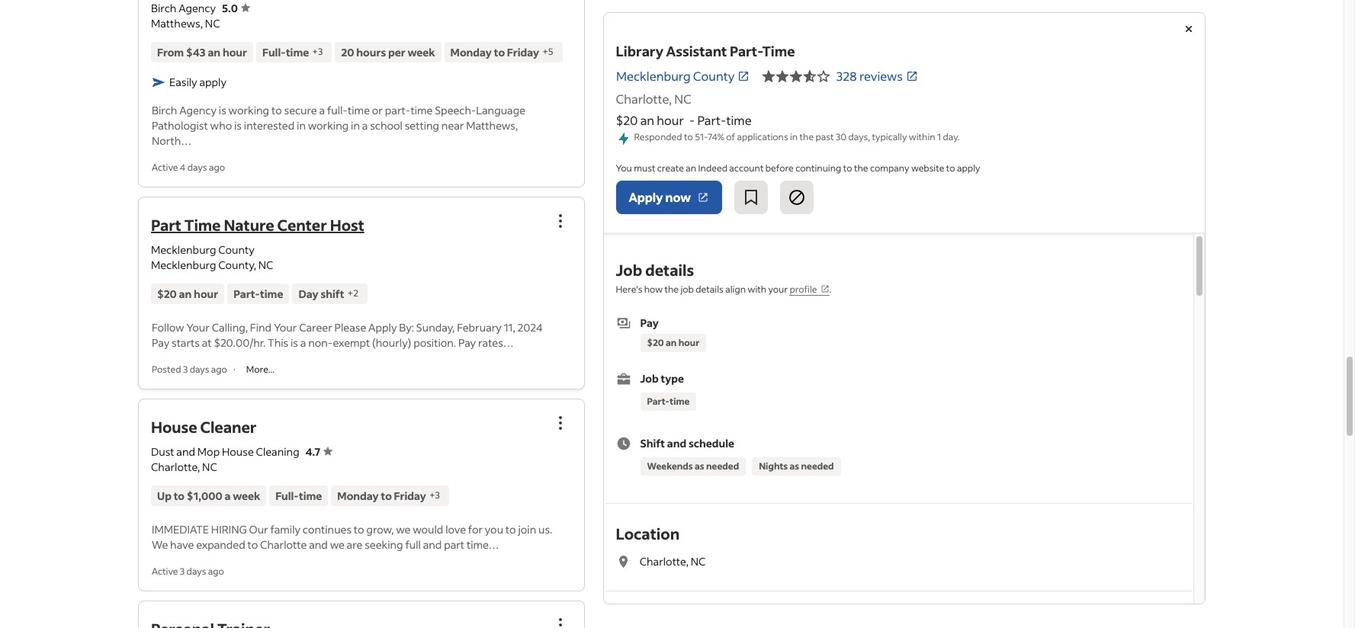 Task type: describe. For each thing, give the bounding box(es) containing it.
$20 an hour - part-time
[[616, 112, 752, 128]]

must
[[634, 163, 656, 174]]

1 vertical spatial is
[[234, 118, 242, 132]]

to up are
[[354, 522, 364, 537]]

north…
[[152, 133, 192, 148]]

0 horizontal spatial matthews,
[[151, 16, 203, 30]]

language
[[476, 103, 526, 117]]

an up type
[[666, 337, 677, 349]]

328
[[837, 68, 857, 84]]

ago for agency
[[209, 161, 225, 173]]

full
[[405, 538, 421, 552]]

·
[[233, 364, 235, 375]]

to inside birch agency is working to secure a full-time or part-time speech-language pathologist who is interested in working in a school setting near matthews, north…
[[271, 103, 282, 117]]

1 vertical spatial house
[[222, 445, 254, 459]]

near
[[441, 118, 464, 132]]

typically
[[873, 131, 908, 143]]

by:
[[399, 320, 414, 335]]

an up follow
[[179, 287, 192, 301]]

shift
[[321, 287, 344, 301]]

family
[[270, 522, 301, 537]]

account
[[730, 163, 764, 174]]

1 your from the left
[[186, 320, 210, 335]]

30
[[836, 131, 847, 143]]

20
[[341, 45, 354, 59]]

job actions for part time nature center host is collapsed image
[[551, 212, 570, 230]]

1 horizontal spatial pay
[[458, 335, 476, 350]]

full-
[[327, 103, 348, 117]]

an right create
[[686, 163, 697, 174]]

agency for birch agency is working to secure a full-time or part-time speech-language pathologist who is interested in working in a school setting near matthews, north…
[[179, 103, 217, 117]]

3 right posted at the bottom left
[[183, 364, 188, 375]]

active 3 days ago
[[152, 566, 224, 577]]

0 horizontal spatial the
[[665, 284, 679, 295]]

immediate
[[152, 522, 209, 537]]

monday to friday + 5
[[450, 45, 553, 59]]

please
[[334, 320, 366, 335]]

or
[[372, 103, 383, 117]]

(hourly)
[[372, 335, 411, 350]]

immediate hiring our family continues to grow, we would love for you to join us. we have expanded to charlotte and we are seeking full and part time…
[[152, 522, 552, 552]]

shift and schedule
[[641, 436, 735, 451]]

time up of
[[727, 112, 752, 128]]

part
[[151, 215, 181, 235]]

a right $1,000
[[225, 489, 231, 503]]

nature
[[224, 215, 274, 235]]

part-time for follow your calling, find your career please apply by: sunday, february 11, 2024 pay starts at $20.00/hr. this is a non-exempt (hourly) position. pay rates…
[[234, 287, 283, 301]]

0 horizontal spatial is
[[219, 103, 226, 117]]

5.0 out of five stars rating image
[[222, 0, 250, 15]]

4
[[180, 161, 186, 173]]

is inside follow your calling, find your career please apply by: sunday, february 11, 2024 pay starts at $20.00/hr. this is a non-exempt (hourly) position. pay rates…
[[291, 335, 298, 350]]

part
[[444, 538, 465, 552]]

an right $43
[[208, 45, 220, 59]]

2 horizontal spatial pay
[[641, 316, 659, 330]]

1 vertical spatial charlotte, nc
[[151, 460, 217, 474]]

part- right assistant
[[730, 42, 763, 60]]

from $43 an hour
[[157, 45, 247, 59]]

mecklenburg county
[[616, 68, 735, 84]]

day shift + 2
[[299, 287, 358, 301]]

2 your from the left
[[274, 320, 297, 335]]

dust and mop house cleaning
[[151, 445, 299, 459]]

hour up type
[[679, 337, 700, 349]]

join
[[518, 522, 536, 537]]

1 horizontal spatial working
[[308, 118, 349, 132]]

$43
[[186, 45, 206, 59]]

shift
[[641, 436, 665, 451]]

time…
[[467, 538, 499, 552]]

to right website on the top of the page
[[947, 163, 956, 174]]

with
[[748, 284, 767, 295]]

11,
[[504, 320, 515, 335]]

house cleaner button
[[151, 417, 257, 437]]

an up "responded"
[[641, 112, 655, 128]]

now
[[666, 189, 691, 205]]

would
[[413, 522, 443, 537]]

a left full-
[[319, 103, 325, 117]]

time inside part time nature center host mecklenburg county mecklenburg county, nc
[[184, 215, 221, 235]]

0 vertical spatial week
[[408, 45, 435, 59]]

+ inside monday to friday + 3
[[429, 490, 435, 501]]

easily apply
[[169, 74, 226, 89]]

part-time for location
[[648, 396, 690, 407]]

charlotte, nc for library assistant part-time
[[616, 91, 692, 107]]

1 vertical spatial week
[[233, 489, 260, 503]]

monday for monday to friday + 5
[[450, 45, 492, 59]]

have
[[170, 538, 194, 552]]

time down type
[[670, 396, 690, 407]]

location
[[616, 524, 680, 544]]

+ inside day shift + 2
[[347, 288, 353, 299]]

3 inside monday to friday + 3
[[435, 490, 440, 501]]

time left or
[[348, 103, 370, 117]]

up to $1,000 a week
[[157, 489, 260, 503]]

exempt
[[333, 335, 370, 350]]

secure
[[284, 103, 317, 117]]

1 horizontal spatial in
[[351, 118, 360, 132]]

charlotte, for library assistant part-time
[[616, 91, 672, 107]]

0 horizontal spatial we
[[330, 538, 345, 552]]

starts
[[172, 335, 200, 350]]

align
[[726, 284, 746, 295]]

charlotte, for location
[[640, 555, 689, 569]]

mop
[[197, 445, 220, 459]]

to right the up
[[174, 489, 185, 503]]

2 horizontal spatial $20
[[648, 337, 664, 349]]

who
[[210, 118, 232, 132]]

job type
[[641, 372, 685, 386]]

this
[[268, 335, 288, 350]]

you must create an indeed account before continuing to the company website to apply
[[616, 163, 981, 174]]

responded
[[635, 131, 683, 143]]

20 hours per week
[[341, 45, 435, 59]]

up
[[157, 489, 172, 503]]

job for job details
[[616, 260, 643, 280]]

0 horizontal spatial in
[[297, 118, 306, 132]]

3 inside full-time + 3
[[318, 46, 323, 57]]

position.
[[413, 335, 456, 350]]

328 reviews link
[[837, 68, 918, 84]]

reviews
[[860, 68, 903, 84]]

hour up "responded"
[[657, 112, 684, 128]]

profile
[[790, 284, 818, 295]]

1 horizontal spatial county
[[693, 68, 735, 84]]

mecklenburg county link
[[616, 67, 750, 85]]

more... button
[[242, 363, 279, 376]]

seeking
[[365, 538, 403, 552]]

dust
[[151, 445, 174, 459]]

0 vertical spatial house
[[151, 417, 197, 437]]

4.7 out of five stars rating image
[[306, 445, 333, 459]]

full-time
[[275, 489, 322, 503]]

time up setting
[[411, 103, 433, 117]]

library
[[616, 42, 664, 60]]

to left the join
[[506, 522, 516, 537]]

ago for hiring
[[208, 566, 224, 577]]

friday for monday to friday + 3
[[394, 489, 426, 503]]

needed for weekends as needed
[[707, 461, 740, 472]]

indeed
[[699, 163, 728, 174]]

part- down county,
[[234, 287, 260, 301]]

$20.00/hr.
[[214, 335, 266, 350]]

pathologist
[[152, 118, 208, 132]]

how
[[645, 284, 663, 295]]

follow your calling, find your career please apply by: sunday, february 11, 2024 pay starts at $20.00/hr. this is a non-exempt (hourly) position. pay rates…
[[152, 320, 543, 350]]

-
[[690, 112, 695, 128]]

follow
[[152, 320, 184, 335]]

hour up calling,
[[194, 287, 218, 301]]

1 vertical spatial mecklenburg
[[151, 242, 216, 257]]

0 horizontal spatial $20 an hour
[[157, 287, 218, 301]]

4.7
[[306, 445, 320, 459]]

time left 20
[[286, 45, 309, 59]]

expanded
[[196, 538, 245, 552]]

charlotte, nc for location
[[640, 555, 706, 569]]

type
[[661, 372, 685, 386]]

0 vertical spatial working
[[228, 103, 269, 117]]

posted
[[152, 364, 181, 375]]

to down our
[[247, 538, 258, 552]]

and down would
[[423, 538, 442, 552]]

more...
[[246, 364, 275, 375]]

birch for birch agency
[[151, 0, 176, 15]]

here's
[[616, 284, 643, 295]]

needed for nights as needed
[[802, 461, 834, 472]]

1 vertical spatial details
[[696, 284, 724, 295]]

are
[[347, 538, 363, 552]]



Task type: locate. For each thing, give the bounding box(es) containing it.
0 vertical spatial friday
[[507, 45, 539, 59]]

birch inside birch agency is working to secure a full-time or part-time speech-language pathologist who is interested in working in a school setting near matthews, north…
[[152, 103, 177, 117]]

0 horizontal spatial details
[[646, 260, 695, 280]]

matthews, inside birch agency is working to secure a full-time or part-time speech-language pathologist who is interested in working in a school setting near matthews, north…
[[466, 118, 518, 132]]

of
[[727, 131, 736, 143]]

time right the part
[[184, 215, 221, 235]]

1 horizontal spatial details
[[696, 284, 724, 295]]

1 horizontal spatial house
[[222, 445, 254, 459]]

grow,
[[366, 522, 394, 537]]

your
[[769, 284, 788, 295]]

monday
[[450, 45, 492, 59], [337, 489, 379, 503]]

0 horizontal spatial apply
[[199, 74, 226, 89]]

1 horizontal spatial friday
[[507, 45, 539, 59]]

2 vertical spatial mecklenburg
[[151, 258, 216, 272]]

interested
[[244, 118, 295, 132]]

1 vertical spatial the
[[855, 163, 869, 174]]

$20 up job type
[[648, 337, 664, 349]]

sunday,
[[416, 320, 455, 335]]

needed
[[707, 461, 740, 472], [802, 461, 834, 472]]

mecklenburg
[[616, 68, 691, 84], [151, 242, 216, 257], [151, 258, 216, 272]]

charlotte, nc
[[616, 91, 692, 107], [151, 460, 217, 474], [640, 555, 706, 569]]

job up here's
[[616, 260, 643, 280]]

monday up "speech-"
[[450, 45, 492, 59]]

setting
[[405, 118, 439, 132]]

county,
[[218, 258, 256, 272]]

1 vertical spatial $20 an hour
[[648, 337, 700, 349]]

1 horizontal spatial time
[[763, 42, 796, 60]]

find
[[250, 320, 272, 335]]

1 vertical spatial full-
[[275, 489, 299, 503]]

full- for full-time + 3
[[262, 45, 286, 59]]

birch agency is working to secure a full-time or part-time speech-language pathologist who is interested in working in a school setting near matthews, north…
[[152, 103, 526, 148]]

1 horizontal spatial the
[[800, 131, 814, 143]]

to right continuing
[[844, 163, 853, 174]]

0 horizontal spatial house
[[151, 417, 197, 437]]

house up dust
[[151, 417, 197, 437]]

days down have on the bottom left of page
[[187, 566, 206, 577]]

days for agency
[[187, 161, 207, 173]]

non-
[[308, 335, 333, 350]]

is right who
[[234, 118, 242, 132]]

as for weekends
[[695, 461, 705, 472]]

and left the "mop"
[[176, 445, 195, 459]]

schedule
[[689, 436, 735, 451]]

3 left 20
[[318, 46, 323, 57]]

0 vertical spatial birch
[[151, 0, 176, 15]]

1 horizontal spatial needed
[[802, 461, 834, 472]]

apply right easily
[[199, 74, 226, 89]]

job actions for house cleaner is collapsed image
[[551, 414, 570, 432]]

for
[[468, 522, 483, 537]]

1 horizontal spatial is
[[234, 118, 242, 132]]

monday for monday to friday + 3
[[337, 489, 379, 503]]

cleaner
[[200, 417, 257, 437]]

2 horizontal spatial is
[[291, 335, 298, 350]]

county inside part time nature center host mecklenburg county mecklenburg county, nc
[[218, 242, 255, 257]]

51-
[[695, 131, 708, 143]]

charlotte, down the 'mecklenburg county'
[[616, 91, 672, 107]]

0 vertical spatial job
[[616, 260, 643, 280]]

0 vertical spatial charlotte,
[[616, 91, 672, 107]]

0 vertical spatial days
[[187, 161, 207, 173]]

and up weekends
[[668, 436, 687, 451]]

0 vertical spatial apply
[[629, 189, 663, 205]]

not interested image
[[788, 189, 807, 207]]

a left school
[[362, 118, 368, 132]]

1 horizontal spatial $20 an hour
[[648, 337, 700, 349]]

time up the "find"
[[260, 287, 283, 301]]

full-
[[262, 45, 286, 59], [275, 489, 299, 503]]

1 horizontal spatial apply
[[958, 163, 981, 174]]

to left "51-"
[[684, 131, 693, 143]]

1 horizontal spatial monday
[[450, 45, 492, 59]]

the left company
[[855, 163, 869, 174]]

posted 3 days ago ·
[[152, 364, 235, 375]]

we left are
[[330, 538, 345, 552]]

charlotte, nc down the 'mecklenburg county'
[[616, 91, 692, 107]]

0 horizontal spatial county
[[218, 242, 255, 257]]

agency inside birch agency is working to secure a full-time or part-time speech-language pathologist who is interested in working in a school setting near matthews, north…
[[179, 103, 217, 117]]

days
[[187, 161, 207, 173], [190, 364, 209, 375], [187, 566, 206, 577]]

cleaning
[[256, 445, 299, 459]]

job actions for personal trainer is collapsed image
[[551, 616, 570, 628]]

1 vertical spatial time
[[184, 215, 221, 235]]

days for hiring
[[187, 566, 206, 577]]

0 horizontal spatial as
[[695, 461, 705, 472]]

active 4 days ago
[[152, 161, 225, 173]]

continues
[[303, 522, 352, 537]]

full- for full-time
[[275, 489, 299, 503]]

2 vertical spatial $20
[[648, 337, 664, 349]]

full- up family
[[275, 489, 299, 503]]

to up grow, on the bottom left of the page
[[381, 489, 392, 503]]

2 vertical spatial is
[[291, 335, 298, 350]]

0 vertical spatial monday
[[450, 45, 492, 59]]

nights
[[759, 461, 788, 472]]

apply inside popup button
[[629, 189, 663, 205]]

house down cleaner
[[222, 445, 254, 459]]

host
[[330, 215, 364, 235]]

at
[[202, 335, 212, 350]]

2 vertical spatial charlotte, nc
[[640, 555, 706, 569]]

needed down schedule
[[707, 461, 740, 472]]

0 vertical spatial time
[[763, 42, 796, 60]]

job left type
[[641, 372, 659, 386]]

+ inside full-time + 3
[[312, 46, 318, 57]]

house
[[151, 417, 197, 437], [222, 445, 254, 459]]

details up how
[[646, 260, 695, 280]]

0 vertical spatial matthews,
[[151, 16, 203, 30]]

0 vertical spatial ago
[[209, 161, 225, 173]]

apply inside follow your calling, find your career please apply by: sunday, february 11, 2024 pay starts at $20.00/hr. this is a non-exempt (hourly) position. pay rates…
[[368, 320, 397, 335]]

0 horizontal spatial friday
[[394, 489, 426, 503]]

you
[[485, 522, 503, 537]]

house cleaner
[[151, 417, 257, 437]]

hour
[[223, 45, 247, 59], [657, 112, 684, 128], [194, 287, 218, 301], [679, 337, 700, 349]]

is
[[219, 103, 226, 117], [234, 118, 242, 132], [291, 335, 298, 350]]

job for job type
[[641, 372, 659, 386]]

$20 an hour
[[157, 287, 218, 301], [648, 337, 700, 349]]

school
[[370, 118, 403, 132]]

rates…
[[478, 335, 514, 350]]

monday to friday + 3
[[337, 489, 440, 503]]

1 horizontal spatial your
[[274, 320, 297, 335]]

save this job image
[[742, 189, 761, 207]]

1 needed from the left
[[707, 461, 740, 472]]

2 needed from the left
[[802, 461, 834, 472]]

0 vertical spatial apply
[[199, 74, 226, 89]]

apply up (hourly)
[[368, 320, 397, 335]]

agency up "pathologist"
[[179, 103, 217, 117]]

website
[[912, 163, 945, 174]]

0 horizontal spatial time
[[184, 215, 221, 235]]

we up full
[[396, 522, 411, 537]]

from
[[157, 45, 184, 59]]

job details
[[616, 260, 695, 280]]

week right per
[[408, 45, 435, 59]]

as right the nights
[[790, 461, 800, 472]]

0 vertical spatial $20 an hour
[[157, 287, 218, 301]]

charlotte, nc down dust
[[151, 460, 217, 474]]

0 horizontal spatial part-time
[[234, 287, 283, 301]]

per
[[388, 45, 406, 59]]

1 vertical spatial days
[[190, 364, 209, 375]]

you
[[616, 163, 633, 174]]

in down secure
[[297, 118, 306, 132]]

1 vertical spatial part-time
[[648, 396, 690, 407]]

0 vertical spatial the
[[800, 131, 814, 143]]

agency for birch agency
[[179, 0, 216, 15]]

0 horizontal spatial $20
[[157, 287, 177, 301]]

part time nature center host mecklenburg county mecklenburg county, nc
[[151, 215, 364, 272]]

1 horizontal spatial week
[[408, 45, 435, 59]]

2 active from the top
[[152, 566, 178, 577]]

ago down expanded
[[208, 566, 224, 577]]

1 horizontal spatial part-time
[[648, 396, 690, 407]]

time up continues
[[299, 489, 322, 503]]

an
[[208, 45, 220, 59], [641, 112, 655, 128], [686, 163, 697, 174], [179, 287, 192, 301], [666, 337, 677, 349]]

1 as from the left
[[695, 461, 705, 472]]

and down continues
[[309, 538, 328, 552]]

the left job
[[665, 284, 679, 295]]

is right this
[[291, 335, 298, 350]]

0 vertical spatial charlotte, nc
[[616, 91, 692, 107]]

$20 up follow
[[157, 287, 177, 301]]

1 vertical spatial apply
[[368, 320, 397, 335]]

agency
[[179, 0, 216, 15], [179, 103, 217, 117]]

1 vertical spatial ago
[[211, 364, 227, 375]]

$20 an hour up type
[[648, 337, 700, 349]]

ago right 4
[[209, 161, 225, 173]]

active for birch agency is working to secure a full-time or part-time speech-language pathologist who is interested in working in a school setting near matthews, north…
[[152, 161, 178, 173]]

1 active from the top
[[152, 161, 178, 173]]

part-time
[[234, 287, 283, 301], [648, 396, 690, 407]]

the
[[800, 131, 814, 143], [855, 163, 869, 174], [665, 284, 679, 295]]

hour right $43
[[223, 45, 247, 59]]

2 as from the left
[[790, 461, 800, 472]]

1 vertical spatial county
[[218, 242, 255, 257]]

$20 up "responded"
[[616, 112, 638, 128]]

2 horizontal spatial the
[[855, 163, 869, 174]]

friday up would
[[394, 489, 426, 503]]

pay down follow
[[152, 335, 169, 350]]

3
[[318, 46, 323, 57], [183, 364, 188, 375], [435, 490, 440, 501], [180, 566, 185, 577]]

calling,
[[212, 320, 248, 335]]

3 up would
[[435, 490, 440, 501]]

0 vertical spatial is
[[219, 103, 226, 117]]

your
[[186, 320, 210, 335], [274, 320, 297, 335]]

0 vertical spatial county
[[693, 68, 735, 84]]

agency up matthews, nc
[[179, 0, 216, 15]]

charlotte
[[260, 538, 307, 552]]

days down at
[[190, 364, 209, 375]]

a left non-
[[300, 335, 306, 350]]

friday left the 5 at the top left of the page
[[507, 45, 539, 59]]

to up interested
[[271, 103, 282, 117]]

0 vertical spatial $20
[[616, 112, 638, 128]]

full-time + 3
[[262, 45, 323, 59]]

nc inside part time nature center host mecklenburg county mecklenburg county, nc
[[258, 258, 273, 272]]

job
[[681, 284, 694, 295]]

birch up matthews, nc
[[151, 0, 176, 15]]

active for immediate hiring our family continues to grow, we would love for you to join us. we have expanded to charlotte and we are seeking full and part time…
[[152, 566, 178, 577]]

needed right the nights
[[802, 461, 834, 472]]

and
[[668, 436, 687, 451], [176, 445, 195, 459], [309, 538, 328, 552], [423, 538, 442, 552]]

1 vertical spatial we
[[330, 538, 345, 552]]

1
[[938, 131, 942, 143]]

0 horizontal spatial apply
[[368, 320, 397, 335]]

a inside follow your calling, find your career please apply by: sunday, february 11, 2024 pay starts at $20.00/hr. this is a non-exempt (hourly) position. pay rates…
[[300, 335, 306, 350]]

working down full-
[[308, 118, 349, 132]]

working up interested
[[228, 103, 269, 117]]

1 horizontal spatial $20
[[616, 112, 638, 128]]

friday
[[507, 45, 539, 59], [394, 489, 426, 503]]

0 vertical spatial part-time
[[234, 287, 283, 301]]

as down schedule
[[695, 461, 705, 472]]

county
[[693, 68, 735, 84], [218, 242, 255, 257]]

details right job
[[696, 284, 724, 295]]

apply down day.
[[958, 163, 981, 174]]

center
[[277, 215, 327, 235]]

1 vertical spatial matthews,
[[466, 118, 518, 132]]

hiring
[[211, 522, 247, 537]]

part- up 74%
[[698, 112, 727, 128]]

1 horizontal spatial we
[[396, 522, 411, 537]]

friday for monday to friday + 5
[[507, 45, 539, 59]]

part time nature center host button
[[151, 215, 364, 235]]

active down 'we' at the bottom
[[152, 566, 178, 577]]

pay down february
[[458, 335, 476, 350]]

0 vertical spatial we
[[396, 522, 411, 537]]

1 vertical spatial charlotte,
[[151, 460, 200, 474]]

0 vertical spatial active
[[152, 161, 178, 173]]

0 horizontal spatial pay
[[152, 335, 169, 350]]

days right 4
[[187, 161, 207, 173]]

1 vertical spatial birch
[[152, 103, 177, 117]]

5.0
[[222, 0, 238, 15]]

easily
[[169, 74, 197, 89]]

1 vertical spatial agency
[[179, 103, 217, 117]]

part-time down type
[[648, 396, 690, 407]]

apply now button
[[616, 181, 723, 214]]

charlotte, down dust
[[151, 460, 200, 474]]

charlotte,
[[616, 91, 672, 107], [151, 460, 200, 474], [640, 555, 689, 569]]

speech-
[[435, 103, 476, 117]]

+ inside monday to friday + 5
[[542, 46, 548, 57]]

0 horizontal spatial monday
[[337, 489, 379, 503]]

1 vertical spatial friday
[[394, 489, 426, 503]]

$20 an hour up follow
[[157, 287, 218, 301]]

1 vertical spatial active
[[152, 566, 178, 577]]

matthews, down birch agency on the top left of the page
[[151, 16, 203, 30]]

2 horizontal spatial in
[[791, 131, 798, 143]]

county up county,
[[218, 242, 255, 257]]

in left school
[[351, 118, 360, 132]]

the left past
[[800, 131, 814, 143]]

3 down have on the bottom left of page
[[180, 566, 185, 577]]

applications
[[738, 131, 789, 143]]

0 horizontal spatial needed
[[707, 461, 740, 472]]

2 vertical spatial ago
[[208, 566, 224, 577]]

is up who
[[219, 103, 226, 117]]

apply down must
[[629, 189, 663, 205]]

responded to 51-74% of applications in the past 30 days, typically within 1 day.
[[635, 131, 960, 143]]

to left the 5 at the top left of the page
[[494, 45, 505, 59]]

pay down how
[[641, 316, 659, 330]]

$1,000
[[187, 489, 222, 503]]

nights as needed
[[759, 461, 834, 472]]

1 vertical spatial $20
[[157, 287, 177, 301]]

0 vertical spatial mecklenburg
[[616, 68, 691, 84]]

0 horizontal spatial your
[[186, 320, 210, 335]]

1 horizontal spatial as
[[790, 461, 800, 472]]

matthews, down language
[[466, 118, 518, 132]]

1 vertical spatial monday
[[337, 489, 379, 503]]

continuing
[[796, 163, 842, 174]]

ago left ·
[[211, 364, 227, 375]]

part- down job type
[[648, 396, 670, 407]]

birch up "pathologist"
[[152, 103, 177, 117]]

our
[[249, 522, 268, 537]]

1 horizontal spatial matthews,
[[466, 118, 518, 132]]

in left past
[[791, 131, 798, 143]]

apply now
[[629, 189, 691, 205]]

close job details image
[[1180, 20, 1198, 38]]

birch
[[151, 0, 176, 15], [152, 103, 177, 117]]

0 vertical spatial full-
[[262, 45, 286, 59]]

0 vertical spatial agency
[[179, 0, 216, 15]]

day.
[[943, 131, 960, 143]]

as
[[695, 461, 705, 472], [790, 461, 800, 472]]

birch agency
[[151, 0, 216, 15]]

3.6 out of 5 stars image
[[762, 67, 831, 85]]

active
[[152, 161, 178, 173], [152, 566, 178, 577]]

1 vertical spatial working
[[308, 118, 349, 132]]

1 vertical spatial apply
[[958, 163, 981, 174]]

birch for birch agency is working to secure a full-time or part-time speech-language pathologist who is interested in working in a school setting near matthews, north…
[[152, 103, 177, 117]]

as for nights
[[790, 461, 800, 472]]

pay
[[641, 316, 659, 330], [152, 335, 169, 350], [458, 335, 476, 350]]

monday up grow, on the bottom left of the page
[[337, 489, 379, 503]]



Task type: vqa. For each thing, say whether or not it's contained in the screenshot.
details
yes



